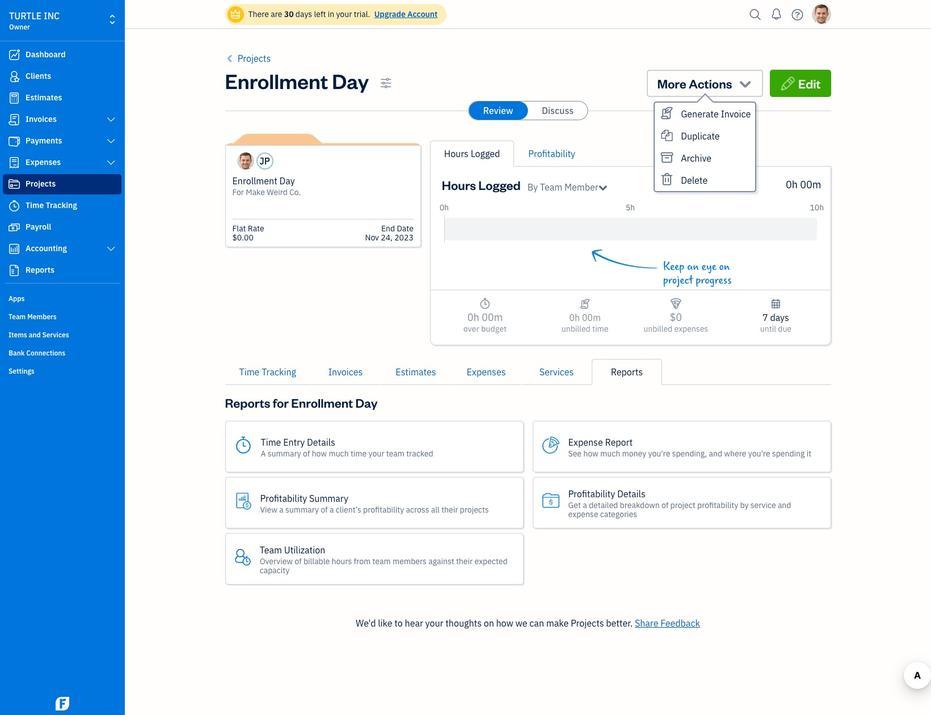 Task type: describe. For each thing, give the bounding box(es) containing it.
2 vertical spatial your
[[425, 618, 444, 629]]

of inside profitability summary view a summary of a client's profitability across all their projects
[[321, 505, 328, 515]]

dashboard image
[[7, 49, 21, 61]]

chevron large down image for expenses
[[106, 158, 116, 167]]

1 horizontal spatial reports
[[225, 395, 270, 411]]

where
[[724, 449, 747, 459]]

due
[[778, 324, 792, 334]]

1 vertical spatial on
[[484, 618, 494, 629]]

a for profitability details
[[583, 500, 587, 511]]

estimates link for 'payments' link
[[3, 88, 121, 108]]

Hours Logged Group By field
[[528, 180, 608, 194]]

expense report see how much money you're spending, and where you're spending it
[[568, 437, 812, 459]]

breakdown
[[620, 500, 660, 511]]

actions
[[689, 75, 732, 91]]

capacity
[[260, 566, 290, 576]]

1 vertical spatial time tracking
[[239, 367, 296, 378]]

inc
[[44, 10, 60, 22]]

payments link
[[3, 131, 121, 152]]

1 vertical spatial logged
[[479, 177, 521, 193]]

time inside main element
[[26, 200, 44, 211]]

timer image
[[7, 200, 21, 212]]

team inside team utilization overview of billable hours from team members against their expected capacity
[[373, 556, 391, 567]]

expense image
[[7, 157, 21, 169]]

spending,
[[672, 449, 707, 459]]

services link
[[522, 359, 592, 385]]

1 you're from the left
[[648, 449, 670, 459]]

time tracking inside main element
[[26, 200, 77, 211]]

profitability for profitability details get a detailed breakdown of project profitability by service and expense categories
[[568, 488, 615, 500]]

2 vertical spatial enrollment
[[291, 395, 353, 411]]

0 vertical spatial time tracking link
[[3, 196, 121, 216]]

are
[[271, 9, 282, 19]]

there are 30 days left in your trial. upgrade account
[[248, 9, 438, 19]]

by team member
[[528, 182, 599, 193]]

clients link
[[3, 66, 121, 87]]

0 horizontal spatial expenses link
[[3, 153, 121, 173]]

nov
[[365, 233, 379, 243]]

end
[[381, 224, 395, 234]]

make
[[246, 187, 265, 198]]

2 vertical spatial day
[[356, 395, 378, 411]]

how inside expense report see how much money you're spending, and where you're spending it
[[584, 449, 599, 459]]

members
[[27, 313, 57, 321]]

day for enrollment day
[[332, 68, 369, 94]]

1 vertical spatial invoices
[[328, 367, 363, 378]]

discuss link
[[528, 102, 587, 120]]

profitability for profitability
[[529, 148, 576, 159]]

dashboard
[[26, 49, 66, 60]]

profitability for profitability summary view a summary of a client's profitability across all their projects
[[260, 493, 307, 504]]

0 horizontal spatial your
[[336, 9, 352, 19]]

it
[[807, 449, 812, 459]]

expenses
[[675, 324, 708, 334]]

detailed
[[589, 500, 618, 511]]

feedback
[[661, 618, 700, 629]]

estimate image
[[7, 93, 21, 104]]

keep an eye on project progress
[[663, 261, 732, 287]]

on inside keep an eye on project progress
[[719, 261, 730, 274]]

invoice
[[721, 108, 751, 120]]

enrollment for enrollment day for make weird co.
[[232, 175, 277, 187]]

1 horizontal spatial estimates
[[396, 367, 436, 378]]

settings
[[9, 367, 35, 376]]

go to help image
[[789, 6, 807, 23]]

0 vertical spatial reports link
[[3, 261, 121, 281]]

turtle inc owner
[[9, 10, 60, 31]]

7 days until due
[[760, 312, 792, 334]]

projects button
[[225, 52, 271, 65]]

and inside expense report see how much money you're spending, and where you're spending it
[[709, 449, 723, 459]]

team utilization overview of billable hours from team members against their expected capacity
[[260, 545, 508, 576]]

profitability for profitability summary
[[363, 505, 404, 515]]

days inside 7 days until due
[[770, 312, 789, 324]]

time inside time entry details a summary of how much time your team tracked
[[351, 449, 367, 459]]

search image
[[747, 6, 765, 23]]

00m for 0h 00m over budget
[[482, 311, 503, 324]]

thoughts
[[446, 618, 482, 629]]

2 horizontal spatial projects
[[571, 618, 604, 629]]

$0.00
[[232, 233, 254, 243]]

payroll link
[[3, 217, 121, 238]]

money
[[622, 449, 647, 459]]

time inside 0h 00m unbilled time
[[593, 324, 609, 334]]

1 vertical spatial hours
[[442, 177, 476, 193]]

2023
[[395, 233, 414, 243]]

flat rate $0.00
[[232, 224, 264, 243]]

1 horizontal spatial how
[[496, 618, 514, 629]]

member
[[565, 182, 599, 193]]

flat
[[232, 224, 246, 234]]

generate invoice
[[681, 108, 751, 120]]

1 vertical spatial services
[[540, 367, 574, 378]]

client image
[[7, 71, 21, 82]]

duplicate button
[[655, 125, 756, 147]]

project image
[[7, 179, 21, 190]]

team members link
[[3, 308, 121, 325]]

progress
[[696, 274, 732, 287]]

budget
[[481, 324, 507, 334]]

clients
[[26, 71, 51, 81]]

to
[[395, 618, 403, 629]]

unbilled inside 0h 00m unbilled time
[[562, 324, 591, 334]]

review
[[483, 105, 513, 116]]

a
[[261, 449, 266, 459]]

delete button
[[655, 169, 756, 191]]

categories
[[600, 509, 637, 520]]

hours inside button
[[444, 148, 469, 159]]

expected
[[475, 556, 508, 567]]

logged inside button
[[471, 148, 500, 159]]

00m for 0h 00m
[[800, 178, 822, 191]]

across
[[406, 505, 429, 515]]

how inside time entry details a summary of how much time your team tracked
[[312, 449, 327, 459]]

co.
[[290, 187, 301, 198]]

services inside main element
[[42, 331, 69, 339]]

better.
[[606, 618, 633, 629]]

against
[[429, 556, 454, 567]]

timetracking image
[[479, 297, 491, 311]]

enrollment day for make weird co.
[[232, 175, 301, 198]]

payments
[[26, 136, 62, 146]]

1 horizontal spatial time tracking link
[[225, 359, 310, 385]]

summary
[[309, 493, 348, 504]]

apps
[[9, 295, 25, 303]]

end date nov 24, 2023
[[365, 224, 414, 243]]

crown image
[[230, 8, 241, 20]]

0h 00m over budget
[[464, 311, 507, 334]]

eye
[[702, 261, 717, 274]]

we
[[516, 618, 528, 629]]

items
[[9, 331, 27, 339]]

day for enrollment day for make weird co.
[[280, 175, 295, 187]]

0h 00m unbilled time
[[562, 312, 609, 334]]

utilization
[[284, 545, 325, 556]]

0 horizontal spatial days
[[296, 9, 312, 19]]

24,
[[381, 233, 393, 243]]

30
[[284, 9, 294, 19]]

time inside time entry details a summary of how much time your team tracked
[[261, 437, 281, 448]]

hours
[[332, 556, 352, 567]]

0h 00m
[[786, 178, 822, 191]]

main element
[[0, 0, 153, 716]]

10h
[[810, 203, 824, 213]]

trial.
[[354, 9, 370, 19]]

details inside time entry details a summary of how much time your team tracked
[[307, 437, 335, 448]]

expenses image
[[670, 297, 682, 311]]

members
[[393, 556, 427, 567]]

tracking inside main element
[[46, 200, 77, 211]]

reports inside main element
[[26, 265, 54, 275]]

from
[[354, 556, 371, 567]]

and inside main element
[[29, 331, 41, 339]]

dashboard link
[[3, 45, 121, 65]]

can
[[530, 618, 544, 629]]

1 vertical spatial time
[[239, 367, 260, 378]]

we'd
[[356, 618, 376, 629]]

1 vertical spatial reports link
[[592, 359, 662, 385]]

team for utilization
[[260, 545, 282, 556]]

chart image
[[7, 243, 21, 255]]



Task type: vqa. For each thing, say whether or not it's contained in the screenshot.


Task type: locate. For each thing, give the bounding box(es) containing it.
turtle
[[9, 10, 42, 22]]

days right 30
[[296, 9, 312, 19]]

0 horizontal spatial expenses
[[26, 157, 61, 167]]

summary down 'entry'
[[268, 449, 301, 459]]

1 horizontal spatial much
[[601, 449, 620, 459]]

0 horizontal spatial invoices link
[[3, 110, 121, 130]]

profitability
[[529, 148, 576, 159], [568, 488, 615, 500], [260, 493, 307, 504]]

0 vertical spatial team
[[386, 449, 405, 459]]

summary
[[268, 449, 301, 459], [286, 505, 319, 515]]

1 vertical spatial their
[[456, 556, 473, 567]]

0 horizontal spatial and
[[29, 331, 41, 339]]

pencil image
[[780, 75, 796, 91]]

00m right over
[[482, 311, 503, 324]]

team inside team utilization overview of billable hours from team members against their expected capacity
[[260, 545, 282, 556]]

spending
[[772, 449, 805, 459]]

and right items
[[29, 331, 41, 339]]

team down apps
[[9, 313, 26, 321]]

more
[[657, 75, 687, 91]]

a right view
[[279, 505, 284, 515]]

estimates link
[[3, 88, 121, 108], [381, 359, 451, 385]]

unbilled inside $0 unbilled expenses
[[644, 324, 673, 334]]

projects right "chevronleft" image on the top left of page
[[238, 53, 271, 64]]

1 horizontal spatial profitability
[[698, 500, 738, 511]]

project inside profitability details get a detailed breakdown of project profitability by service and expense categories
[[671, 500, 696, 511]]

reports
[[26, 265, 54, 275], [611, 367, 643, 378], [225, 395, 270, 411]]

0 vertical spatial your
[[336, 9, 352, 19]]

your right hear
[[425, 618, 444, 629]]

0 horizontal spatial time
[[351, 449, 367, 459]]

profitability inside profitability summary view a summary of a client's profitability across all their projects
[[363, 505, 404, 515]]

1 vertical spatial expenses
[[467, 367, 506, 378]]

items and services
[[9, 331, 69, 339]]

expense
[[568, 509, 598, 520]]

you're right the money
[[648, 449, 670, 459]]

profitability inside profitability summary view a summary of a client's profitability across all their projects
[[260, 493, 307, 504]]

2 vertical spatial reports
[[225, 395, 270, 411]]

summary inside time entry details a summary of how much time your team tracked
[[268, 449, 301, 459]]

how up summary
[[312, 449, 327, 459]]

calendar image
[[771, 297, 781, 311]]

0 vertical spatial time
[[593, 324, 609, 334]]

1 vertical spatial hours logged
[[442, 177, 521, 193]]

invoices link up 'payments' link
[[3, 110, 121, 130]]

0 vertical spatial invoices
[[26, 114, 57, 124]]

chevron large down image for payments
[[106, 137, 116, 146]]

0 horizontal spatial reports link
[[3, 261, 121, 281]]

project inside keep an eye on project progress
[[663, 274, 693, 287]]

of down utilization
[[295, 556, 302, 567]]

day inside "enrollment day for make weird co."
[[280, 175, 295, 187]]

0h inside the "0h 00m over budget"
[[467, 311, 479, 324]]

1 horizontal spatial 00m
[[582, 312, 601, 324]]

1 horizontal spatial unbilled
[[644, 324, 673, 334]]

notifications image
[[768, 3, 786, 26]]

2 horizontal spatial 00m
[[800, 178, 822, 191]]

expenses down budget
[[467, 367, 506, 378]]

summary inside profitability summary view a summary of a client's profitability across all their projects
[[286, 505, 319, 515]]

apps link
[[3, 290, 121, 307]]

enrollment for enrollment day
[[225, 68, 328, 94]]

1 vertical spatial projects
[[26, 179, 56, 189]]

review link
[[469, 102, 528, 120]]

1 horizontal spatial time
[[593, 324, 609, 334]]

you're
[[648, 449, 670, 459], [748, 449, 771, 459]]

all
[[431, 505, 440, 515]]

1 horizontal spatial expenses link
[[451, 359, 522, 385]]

their
[[442, 505, 458, 515], [456, 556, 473, 567]]

1 vertical spatial details
[[617, 488, 646, 500]]

profitability up detailed
[[568, 488, 615, 500]]

projects inside "link"
[[26, 179, 56, 189]]

an
[[687, 261, 699, 274]]

1 vertical spatial tracking
[[262, 367, 296, 378]]

there
[[248, 9, 269, 19]]

0h for 0h 00m unbilled time
[[569, 312, 580, 324]]

0h for 0h 00m
[[786, 178, 798, 191]]

edit link
[[770, 70, 831, 97]]

projects
[[238, 53, 271, 64], [26, 179, 56, 189], [571, 618, 604, 629]]

0 vertical spatial on
[[719, 261, 730, 274]]

estimates inside main element
[[26, 93, 62, 103]]

0h for 0h
[[440, 203, 449, 213]]

of inside profitability details get a detailed breakdown of project profitability by service and expense categories
[[662, 500, 669, 511]]

team right from
[[373, 556, 391, 567]]

keep
[[663, 261, 685, 274]]

a right the get
[[583, 500, 587, 511]]

how down expense
[[584, 449, 599, 459]]

bank
[[9, 349, 25, 358]]

profitability details get a detailed breakdown of project profitability by service and expense categories
[[568, 488, 791, 520]]

duplicate
[[681, 131, 720, 142]]

your right in
[[336, 9, 352, 19]]

0 horizontal spatial projects
[[26, 179, 56, 189]]

for
[[273, 395, 289, 411]]

1 vertical spatial invoices link
[[310, 359, 381, 385]]

3 chevron large down image from the top
[[106, 245, 116, 254]]

by
[[528, 182, 538, 193]]

your inside time entry details a summary of how much time your team tracked
[[369, 449, 384, 459]]

invoices link up reports for enrollment day
[[310, 359, 381, 385]]

day left settings for this project icon
[[332, 68, 369, 94]]

edit
[[799, 75, 821, 91]]

invoices
[[26, 114, 57, 124], [328, 367, 363, 378]]

archive
[[681, 153, 712, 164]]

estimates link for services link
[[381, 359, 451, 385]]

projects right make
[[571, 618, 604, 629]]

profitability up the "by team member"
[[529, 148, 576, 159]]

invoice image
[[7, 114, 21, 125]]

2 horizontal spatial and
[[778, 500, 791, 511]]

00m up 10h
[[800, 178, 822, 191]]

projects right project icon
[[26, 179, 56, 189]]

time tracking down projects "link"
[[26, 200, 77, 211]]

until
[[760, 324, 776, 334]]

report image
[[7, 265, 21, 276]]

0 horizontal spatial a
[[279, 505, 284, 515]]

0 vertical spatial estimates link
[[3, 88, 121, 108]]

on right eye
[[719, 261, 730, 274]]

date
[[397, 224, 414, 234]]

1 horizontal spatial you're
[[748, 449, 771, 459]]

tracked
[[406, 449, 433, 459]]

1 horizontal spatial tracking
[[262, 367, 296, 378]]

team inside main element
[[9, 313, 26, 321]]

days
[[296, 9, 312, 19], [770, 312, 789, 324]]

chevron large down image
[[106, 115, 116, 124]]

details inside profitability details get a detailed breakdown of project profitability by service and expense categories
[[617, 488, 646, 500]]

0 vertical spatial days
[[296, 9, 312, 19]]

enrollment down projects button
[[225, 68, 328, 94]]

chevrondown image
[[738, 75, 753, 91]]

unbilled down invoices icon
[[562, 324, 591, 334]]

jp
[[260, 156, 270, 167]]

2 unbilled from the left
[[644, 324, 673, 334]]

see
[[568, 449, 582, 459]]

1 horizontal spatial time
[[239, 367, 260, 378]]

more actions button
[[647, 70, 764, 97]]

0h inside 0h 00m unbilled time
[[569, 312, 580, 324]]

money image
[[7, 222, 21, 233]]

overview
[[260, 556, 293, 567]]

logged
[[471, 148, 500, 159], [479, 177, 521, 193]]

settings for this project image
[[380, 77, 392, 90]]

a for profitability summary
[[279, 505, 284, 515]]

bank connections link
[[3, 345, 121, 362]]

0 horizontal spatial estimates link
[[3, 88, 121, 108]]

hours logged down 'review' link
[[444, 148, 500, 159]]

get
[[568, 500, 581, 511]]

0 vertical spatial team
[[540, 182, 563, 193]]

payroll
[[26, 222, 51, 232]]

much up summary
[[329, 449, 349, 459]]

1 horizontal spatial your
[[369, 449, 384, 459]]

accounting
[[26, 243, 67, 254]]

days up "due"
[[770, 312, 789, 324]]

1 vertical spatial team
[[373, 556, 391, 567]]

items and services link
[[3, 326, 121, 343]]

their right against on the bottom of page
[[456, 556, 473, 567]]

enrollment inside "enrollment day for make weird co."
[[232, 175, 277, 187]]

1 vertical spatial time
[[351, 449, 367, 459]]

1 horizontal spatial projects
[[238, 53, 271, 64]]

archive button
[[655, 147, 756, 169]]

their inside team utilization overview of billable hours from team members against their expected capacity
[[456, 556, 473, 567]]

0 horizontal spatial tracking
[[46, 200, 77, 211]]

chevron large down image inside accounting link
[[106, 245, 116, 254]]

0 vertical spatial tracking
[[46, 200, 77, 211]]

team inside time entry details a summary of how much time your team tracked
[[386, 449, 405, 459]]

2 vertical spatial and
[[778, 500, 791, 511]]

1 much from the left
[[329, 449, 349, 459]]

1 horizontal spatial and
[[709, 449, 723, 459]]

0 horizontal spatial estimates
[[26, 93, 62, 103]]

reports link
[[3, 261, 121, 281], [592, 359, 662, 385]]

and left where
[[709, 449, 723, 459]]

project right breakdown
[[671, 500, 696, 511]]

tracking down projects "link"
[[46, 200, 77, 211]]

1 horizontal spatial invoices
[[328, 367, 363, 378]]

0 vertical spatial services
[[42, 331, 69, 339]]

client's
[[336, 505, 361, 515]]

1 vertical spatial expenses link
[[451, 359, 522, 385]]

bank connections
[[9, 349, 65, 358]]

freshbooks image
[[53, 698, 72, 711]]

profitability left across
[[363, 505, 404, 515]]

invoices up payments
[[26, 114, 57, 124]]

0 horizontal spatial unbilled
[[562, 324, 591, 334]]

your left tracked
[[369, 449, 384, 459]]

project
[[663, 274, 693, 287], [671, 500, 696, 511]]

you're right where
[[748, 449, 771, 459]]

logged down 'review' link
[[471, 148, 500, 159]]

0 vertical spatial hours
[[444, 148, 469, 159]]

a down summary
[[330, 505, 334, 515]]

profitability inside profitability details get a detailed breakdown of project profitability by service and expense categories
[[698, 500, 738, 511]]

2 horizontal spatial reports
[[611, 367, 643, 378]]

2 you're from the left
[[748, 449, 771, 459]]

expenses
[[26, 157, 61, 167], [467, 367, 506, 378]]

2 horizontal spatial time
[[261, 437, 281, 448]]

much inside time entry details a summary of how much time your team tracked
[[329, 449, 349, 459]]

0 vertical spatial hours logged
[[444, 148, 500, 159]]

of inside time entry details a summary of how much time your team tracked
[[303, 449, 310, 459]]

1 horizontal spatial services
[[540, 367, 574, 378]]

report
[[605, 437, 633, 448]]

their inside profitability summary view a summary of a client's profitability across all their projects
[[442, 505, 458, 515]]

day up time entry details a summary of how much time your team tracked
[[356, 395, 378, 411]]

1 horizontal spatial invoices link
[[310, 359, 381, 385]]

2 chevron large down image from the top
[[106, 158, 116, 167]]

a
[[583, 500, 587, 511], [279, 505, 284, 515], [330, 505, 334, 515]]

00m down invoices icon
[[582, 312, 601, 324]]

estimates
[[26, 93, 62, 103], [396, 367, 436, 378]]

their right all
[[442, 505, 458, 515]]

expenses link down 'payments' link
[[3, 153, 121, 173]]

enrollment day
[[225, 68, 369, 94]]

hours
[[444, 148, 469, 159], [442, 177, 476, 193]]

1 vertical spatial summary
[[286, 505, 319, 515]]

time entry details a summary of how much time your team tracked
[[261, 437, 433, 459]]

1 vertical spatial your
[[369, 449, 384, 459]]

team left tracked
[[386, 449, 405, 459]]

of inside team utilization overview of billable hours from team members against their expected capacity
[[295, 556, 302, 567]]

1 horizontal spatial a
[[330, 505, 334, 515]]

1 horizontal spatial reports link
[[592, 359, 662, 385]]

1 unbilled from the left
[[562, 324, 591, 334]]

0 vertical spatial summary
[[268, 449, 301, 459]]

1 vertical spatial chevron large down image
[[106, 158, 116, 167]]

projects inside button
[[238, 53, 271, 64]]

0 horizontal spatial services
[[42, 331, 69, 339]]

00m inside the "0h 00m over budget"
[[482, 311, 503, 324]]

invoices up reports for enrollment day
[[328, 367, 363, 378]]

for
[[232, 187, 244, 198]]

1 horizontal spatial team
[[260, 545, 282, 556]]

projects
[[460, 505, 489, 515]]

on right thoughts
[[484, 618, 494, 629]]

how left we
[[496, 618, 514, 629]]

profitability up view
[[260, 493, 307, 504]]

expenses down payments
[[26, 157, 61, 167]]

chevron large down image for accounting
[[106, 245, 116, 254]]

0 vertical spatial enrollment
[[225, 68, 328, 94]]

a inside profitability details get a detailed breakdown of project profitability by service and expense categories
[[583, 500, 587, 511]]

time tracking link down projects "link"
[[3, 196, 121, 216]]

0h
[[786, 178, 798, 191], [440, 203, 449, 213], [467, 311, 479, 324], [569, 312, 580, 324]]

summary for profitability
[[286, 505, 319, 515]]

of down 'entry'
[[303, 449, 310, 459]]

details right 'entry'
[[307, 437, 335, 448]]

in
[[328, 9, 334, 19]]

team for members
[[9, 313, 26, 321]]

payment image
[[7, 136, 21, 147]]

unbilled down expenses image
[[644, 324, 673, 334]]

0 vertical spatial invoices link
[[3, 110, 121, 130]]

profitability button
[[529, 147, 576, 161]]

1 horizontal spatial estimates link
[[381, 359, 451, 385]]

2 horizontal spatial your
[[425, 618, 444, 629]]

much down "report"
[[601, 449, 620, 459]]

expenses link down budget
[[451, 359, 522, 385]]

00m for 0h 00m unbilled time
[[582, 312, 601, 324]]

by
[[740, 500, 749, 511]]

1 vertical spatial enrollment
[[232, 175, 277, 187]]

entry
[[283, 437, 305, 448]]

$0 unbilled expenses
[[644, 311, 708, 334]]

connections
[[26, 349, 65, 358]]

profitability for profitability details
[[698, 500, 738, 511]]

accounting link
[[3, 239, 121, 259]]

enrollment
[[225, 68, 328, 94], [232, 175, 277, 187], [291, 395, 353, 411]]

expenses inside main element
[[26, 157, 61, 167]]

1 vertical spatial estimates
[[396, 367, 436, 378]]

team up overview
[[260, 545, 282, 556]]

time tracking up for
[[239, 367, 296, 378]]

chevronleft image
[[225, 52, 235, 65]]

1 horizontal spatial expenses
[[467, 367, 506, 378]]

services up the bank connections link
[[42, 331, 69, 339]]

hours logged down hours logged button on the top of page
[[442, 177, 521, 193]]

0 horizontal spatial team
[[9, 313, 26, 321]]

like
[[378, 618, 392, 629]]

2 vertical spatial time
[[261, 437, 281, 448]]

reports for enrollment day
[[225, 395, 378, 411]]

0 vertical spatial their
[[442, 505, 458, 515]]

billable
[[304, 556, 330, 567]]

we'd like to hear your thoughts on how we can make projects better. share feedback
[[356, 618, 700, 629]]

logged left by on the right of the page
[[479, 177, 521, 193]]

details up breakdown
[[617, 488, 646, 500]]

summary down summary
[[286, 505, 319, 515]]

0 horizontal spatial on
[[484, 618, 494, 629]]

invoices inside main element
[[26, 114, 57, 124]]

0h for 0h 00m over budget
[[467, 311, 479, 324]]

chevron large down image
[[106, 137, 116, 146], [106, 158, 116, 167], [106, 245, 116, 254]]

2 horizontal spatial team
[[540, 182, 563, 193]]

00m inside 0h 00m unbilled time
[[582, 312, 601, 324]]

day up co.
[[280, 175, 295, 187]]

0 vertical spatial expenses link
[[3, 153, 121, 173]]

tracking up for
[[262, 367, 296, 378]]

team right by on the right of the page
[[540, 182, 563, 193]]

0 horizontal spatial much
[[329, 449, 349, 459]]

upgrade account link
[[372, 9, 438, 19]]

project down keep
[[663, 274, 693, 287]]

of right breakdown
[[662, 500, 669, 511]]

0 horizontal spatial details
[[307, 437, 335, 448]]

profitability left the 'by'
[[698, 500, 738, 511]]

enrollment up "make"
[[232, 175, 277, 187]]

of down summary
[[321, 505, 328, 515]]

0 vertical spatial reports
[[26, 265, 54, 275]]

2 horizontal spatial a
[[583, 500, 587, 511]]

invoices image
[[580, 297, 590, 311]]

profitability inside profitability details get a detailed breakdown of project profitability by service and expense categories
[[568, 488, 615, 500]]

details
[[307, 437, 335, 448], [617, 488, 646, 500]]

team inside hours logged group by field
[[540, 182, 563, 193]]

much inside expense report see how much money you're spending, and where you're spending it
[[601, 449, 620, 459]]

1 vertical spatial reports
[[611, 367, 643, 378]]

owner
[[9, 23, 30, 31]]

and inside profitability details get a detailed breakdown of project profitability by service and expense categories
[[778, 500, 791, 511]]

and right service
[[778, 500, 791, 511]]

delete
[[681, 175, 708, 186]]

discuss
[[542, 105, 574, 116]]

1 vertical spatial and
[[709, 449, 723, 459]]

0 horizontal spatial how
[[312, 449, 327, 459]]

hours logged button
[[444, 147, 500, 161]]

0 vertical spatial projects
[[238, 53, 271, 64]]

enrollment right for
[[291, 395, 353, 411]]

projects link
[[3, 174, 121, 195]]

0 vertical spatial time
[[26, 200, 44, 211]]

2 horizontal spatial how
[[584, 449, 599, 459]]

generate
[[681, 108, 719, 120]]

0 horizontal spatial time tracking
[[26, 200, 77, 211]]

services down 0h 00m unbilled time
[[540, 367, 574, 378]]

2 much from the left
[[601, 449, 620, 459]]

0 vertical spatial expenses
[[26, 157, 61, 167]]

1 chevron large down image from the top
[[106, 137, 116, 146]]

time tracking link up for
[[225, 359, 310, 385]]

summary for time
[[268, 449, 301, 459]]



